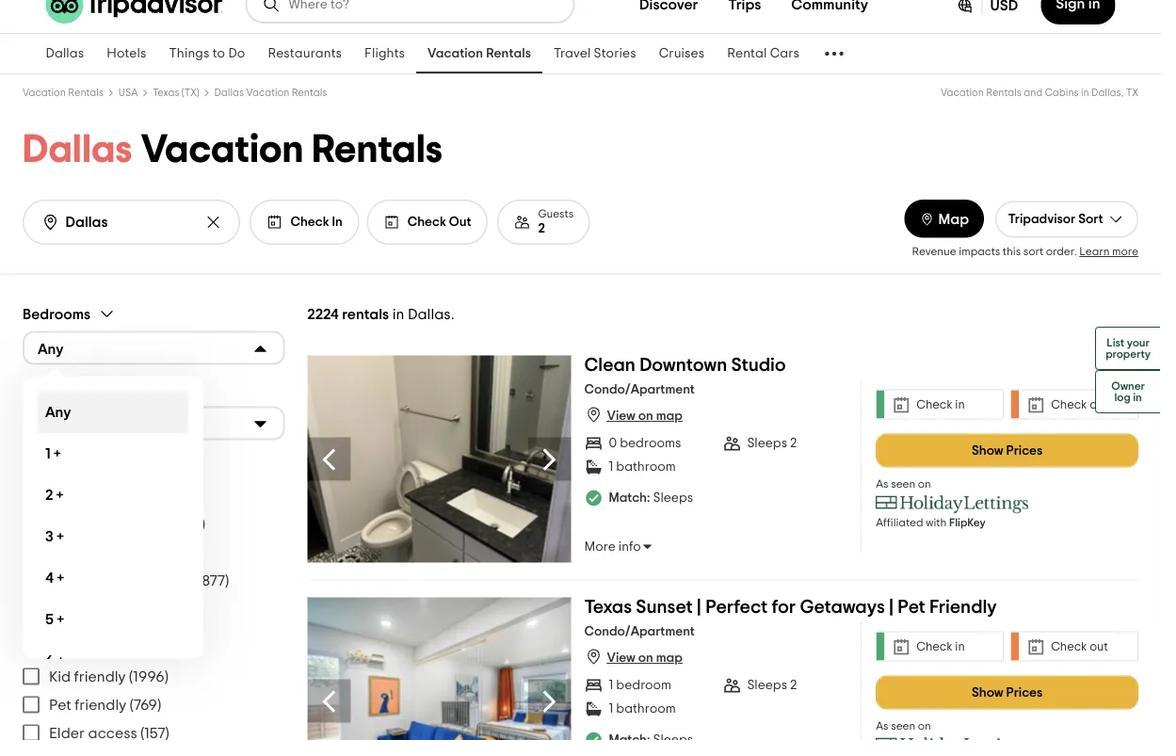 Task type: vqa. For each thing, say whether or not it's contained in the screenshot.
dates
no



Task type: locate. For each thing, give the bounding box(es) containing it.
1 horizontal spatial search image
[[262, 0, 281, 14]]

1 check in from the top
[[917, 398, 965, 411]]

Search search field
[[65, 213, 190, 231]]

rentals down the restaurants on the top left of the page
[[292, 88, 327, 98]]

vacation down the restaurants on the top left of the page
[[246, 88, 289, 98]]

2 seen from the top
[[891, 721, 916, 732]]

1 | from the left
[[697, 598, 702, 616]]

1 vertical spatial texas
[[584, 598, 632, 616]]

getaways
[[800, 598, 885, 616]]

1 prices from the top
[[1006, 444, 1043, 457]]

1 vertical spatial holidaylettings.com logo image
[[876, 737, 1030, 740]]

map for bedroom
[[656, 652, 683, 665]]

stories
[[594, 47, 636, 60]]

on
[[638, 410, 653, 423], [918, 479, 931, 490], [638, 652, 653, 665], [918, 721, 931, 732]]

2 vertical spatial sleeps
[[747, 679, 787, 692]]

1 vertical spatial dallas vacation rentals
[[23, 130, 443, 170]]

sleeps right match:
[[653, 491, 693, 504]]

rental cars
[[727, 47, 800, 60]]

rentals
[[342, 307, 389, 322]]

0 vertical spatial condo/apartment
[[584, 383, 695, 397]]

view on map
[[607, 410, 683, 423], [607, 652, 683, 665]]

1 show prices button from the top
[[876, 434, 1139, 468]]

prices
[[1006, 444, 1043, 457], [1006, 686, 1043, 699]]

any for 1st the any popup button
[[38, 341, 64, 357]]

vacation down dallas link
[[23, 88, 66, 98]]

vacation rentals and cabins in dallas, tx
[[941, 88, 1139, 98]]

1 vertical spatial view on map
[[607, 652, 683, 665]]

map for bedrooms
[[656, 410, 683, 423]]

view on map up bedroom
[[607, 652, 683, 665]]

bathroom down bedroom
[[616, 702, 676, 716]]

1 group from the top
[[23, 305, 285, 681]]

3 group from the top
[[23, 455, 285, 621]]

view on map button up "1 bedroom"
[[584, 648, 683, 666]]

view up 0
[[607, 410, 635, 423]]

1 bathroom from the top
[[616, 460, 676, 474]]

show up flipkey
[[972, 444, 1004, 457]]

any down bedrooms
[[38, 341, 64, 357]]

2 check in from the top
[[917, 641, 965, 653]]

pet down the kid
[[49, 697, 71, 713]]

vacation
[[428, 47, 483, 60], [23, 88, 66, 98], [246, 88, 289, 98], [941, 88, 984, 98], [141, 130, 304, 170]]

friendly
[[74, 669, 126, 684], [75, 697, 126, 713]]

bedrooms
[[23, 307, 91, 322]]

1 vertical spatial show
[[23, 604, 59, 619]]

vacation rentals down search search box
[[428, 47, 531, 60]]

dallas,
[[1092, 88, 1124, 98]]

1 down 0
[[609, 460, 613, 474]]

1 vertical spatial any button
[[23, 406, 285, 440]]

sleeps down studio
[[747, 437, 787, 450]]

any
[[38, 341, 64, 357], [45, 405, 71, 420], [38, 417, 64, 432]]

None search field
[[247, 0, 573, 22]]

texas (tx) link
[[153, 88, 199, 98]]

sunset
[[636, 598, 693, 616]]

tripadvisor sort button
[[996, 201, 1139, 238]]

1 menu from the top
[[23, 482, 285, 595]]

pet friendly (769)
[[49, 697, 161, 713]]

2 view from the top
[[607, 652, 635, 665]]

1 seen from the top
[[891, 479, 916, 490]]

2 group from the top
[[23, 380, 285, 440]]

kid
[[49, 669, 71, 684]]

0 vertical spatial vacation rentals link
[[416, 34, 543, 73]]

dallas right (tx)
[[214, 88, 244, 98]]

1 bathroom down bedroom
[[609, 702, 676, 716]]

1 vertical spatial out
[[1090, 641, 1108, 653]]

0 vertical spatial 1 bathroom
[[609, 460, 676, 474]]

rentals up in on the left top of page
[[312, 130, 443, 170]]

+ right 3
[[57, 529, 64, 544]]

1 vertical spatial view
[[607, 652, 635, 665]]

search image
[[262, 0, 281, 14], [41, 213, 60, 232]]

1 as from the top
[[876, 479, 889, 490]]

condo/apartment
[[584, 383, 695, 397], [584, 625, 695, 639]]

view on map button for bedroom
[[584, 648, 683, 666]]

texas sunset | perfect for getaways | pet friendly, vacation rental in dallas image
[[307, 598, 571, 740]]

| right getaways
[[889, 598, 894, 616]]

1 vertical spatial as seen on
[[876, 721, 931, 732]]

0 vertical spatial check out
[[1051, 398, 1108, 411]]

sleeps
[[747, 437, 787, 450], [653, 491, 693, 504], [747, 679, 787, 692]]

2 view on map button from the top
[[584, 648, 683, 666]]

1 vertical spatial map
[[656, 652, 683, 665]]

friendly for pet
[[75, 697, 126, 713]]

show
[[972, 444, 1004, 457], [23, 604, 59, 619], [972, 686, 1004, 699]]

menu
[[23, 482, 285, 595], [23, 663, 285, 740]]

0 vertical spatial view on map
[[607, 410, 683, 423]]

2 show prices from the top
[[972, 686, 1043, 699]]

show down friendly
[[972, 686, 1004, 699]]

+
[[54, 446, 61, 461], [56, 487, 63, 503], [57, 529, 64, 544], [57, 570, 64, 585], [57, 612, 64, 627], [57, 653, 64, 668]]

dallas vacation rentals down dallas vacation rentals link
[[23, 130, 443, 170]]

owner log in
[[1112, 381, 1145, 403]]

2 view on map from the top
[[607, 652, 683, 665]]

Search search field
[[289, 0, 558, 13]]

search image for search search field
[[41, 213, 60, 232]]

0 vertical spatial vacation rentals
[[428, 47, 531, 60]]

1 view on map button from the top
[[584, 406, 683, 424]]

2 prices from the top
[[1006, 686, 1043, 699]]

0 vertical spatial dallas vacation rentals
[[214, 88, 327, 98]]

view on map button up 0 bedrooms
[[584, 406, 683, 424]]

menu containing internet or wifi (2084)
[[23, 482, 285, 595]]

as seen on
[[876, 479, 931, 490], [876, 721, 931, 732]]

2 menu from the top
[[23, 663, 285, 740]]

view
[[607, 410, 635, 423], [607, 652, 635, 665]]

0 vertical spatial holidaylettings.com logo image
[[876, 495, 1030, 514]]

1 sleeps 2 from the top
[[747, 437, 797, 450]]

dallas down usa
[[23, 130, 132, 170]]

show left all
[[23, 604, 59, 619]]

search image left search search field
[[41, 213, 60, 232]]

bathroom
[[616, 460, 676, 474], [616, 702, 676, 716]]

as seen on for clean downtown studio
[[876, 479, 931, 490]]

view on map up 0 bedrooms
[[607, 410, 683, 423]]

2 vertical spatial show
[[972, 686, 1004, 699]]

0 vertical spatial any button
[[23, 331, 285, 365]]

1 vertical spatial check in
[[917, 641, 965, 653]]

0 vertical spatial prices
[[1006, 444, 1043, 457]]

1 view on map from the top
[[607, 410, 683, 423]]

2 as seen on from the top
[[876, 721, 931, 732]]

+ right 4
[[57, 570, 64, 585]]

holidaylettings.com logo image
[[876, 495, 1030, 514], [876, 737, 1030, 740]]

texas for texas (tx)
[[153, 88, 179, 98]]

map up bedroom
[[656, 652, 683, 665]]

group
[[23, 305, 285, 681], [23, 380, 285, 440], [23, 455, 285, 621], [23, 636, 285, 740]]

0 vertical spatial search image
[[262, 0, 281, 14]]

friendly up pet friendly (769)
[[74, 669, 126, 684]]

sleeps 2
[[747, 437, 797, 450], [747, 679, 797, 692]]

1 horizontal spatial texas
[[584, 598, 632, 616]]

amenities
[[23, 457, 89, 472]]

affiliated
[[876, 518, 924, 529]]

vacation rentals down dallas link
[[23, 88, 104, 98]]

view up "1 bedroom"
[[607, 652, 635, 665]]

texas left sunset
[[584, 598, 632, 616]]

vacation down (tx)
[[141, 130, 304, 170]]

space
[[152, 573, 195, 588]]

0 vertical spatial show prices button
[[876, 434, 1139, 468]]

0 vertical spatial check in
[[917, 398, 965, 411]]

1 vertical spatial as
[[876, 721, 889, 732]]

| right sunset
[[697, 598, 702, 616]]

sleeps down texas sunset | perfect for getaways | pet friendly "link"
[[747, 679, 787, 692]]

1 vertical spatial show prices
[[972, 686, 1043, 699]]

2 sleeps 2 from the top
[[747, 679, 797, 692]]

vacation rentals
[[428, 47, 531, 60], [23, 88, 104, 98]]

(tx)
[[182, 88, 199, 98]]

seen
[[891, 479, 916, 490], [891, 721, 916, 732]]

1 vertical spatial check out
[[1051, 641, 1108, 653]]

2 bathroom from the top
[[616, 702, 676, 716]]

sleeps for 0 bedrooms
[[747, 437, 787, 450]]

0 horizontal spatial texas
[[153, 88, 179, 98]]

1 as seen on from the top
[[876, 479, 931, 490]]

1 horizontal spatial vacation rentals
[[428, 47, 531, 60]]

pet inside "link"
[[898, 598, 926, 616]]

2 show prices button from the top
[[876, 676, 1139, 710]]

flights link
[[353, 34, 416, 73]]

map
[[939, 212, 969, 227]]

view for bedroom
[[607, 652, 635, 665]]

1 map from the top
[[656, 410, 683, 423]]

any up 1 +
[[38, 417, 64, 432]]

1 vertical spatial bathroom
[[616, 702, 676, 716]]

check out
[[408, 216, 471, 229]]

1 holidaylettings.com logo image from the top
[[876, 495, 1030, 514]]

texas
[[153, 88, 179, 98], [584, 598, 632, 616]]

texas left (tx)
[[153, 88, 179, 98]]

2 map from the top
[[656, 652, 683, 665]]

0 vertical spatial out
[[1090, 398, 1108, 411]]

1 view from the top
[[607, 410, 635, 423]]

1 vertical spatial menu
[[23, 663, 285, 740]]

0 vertical spatial dallas
[[46, 47, 84, 60]]

1 horizontal spatial |
[[889, 598, 894, 616]]

show for texas sunset | perfect for getaways | pet friendly
[[972, 686, 1004, 699]]

0 vertical spatial show prices
[[972, 444, 1043, 457]]

search image up restaurants "link" on the left top of the page
[[262, 0, 281, 14]]

condo/apartment down clean on the right
[[584, 383, 695, 397]]

0 horizontal spatial search image
[[41, 213, 60, 232]]

check out for texas sunset | perfect for getaways | pet friendly
[[1051, 641, 1108, 653]]

+ up 2 +
[[54, 446, 61, 461]]

vacation rentals for vacation rentals link to the bottom
[[23, 88, 104, 98]]

1 up 2 +
[[45, 446, 51, 461]]

2 holidaylettings.com logo image from the top
[[876, 737, 1030, 740]]

learn more link
[[1080, 246, 1139, 258]]

4 group from the top
[[23, 636, 285, 740]]

1 1 bathroom from the top
[[609, 460, 676, 474]]

1 vertical spatial show prices button
[[876, 676, 1139, 710]]

1 check out from the top
[[1051, 398, 1108, 411]]

2 1 bathroom from the top
[[609, 702, 676, 716]]

0 vertical spatial friendly
[[74, 669, 126, 684]]

friendly down kid friendly (1996)
[[75, 697, 126, 713]]

0 vertical spatial sleeps 2
[[747, 437, 797, 450]]

show prices button
[[876, 434, 1139, 468], [876, 676, 1139, 710]]

1 horizontal spatial vacation rentals link
[[416, 34, 543, 73]]

vacation rentals link
[[416, 34, 543, 73], [23, 88, 104, 98]]

air conditioning (2070)
[[49, 517, 205, 532]]

sleeps 2 for 0 bedrooms
[[747, 437, 797, 450]]

group containing amenities
[[23, 455, 285, 621]]

1 vertical spatial seen
[[891, 721, 916, 732]]

0 vertical spatial map
[[656, 410, 683, 423]]

+ up air
[[56, 487, 63, 503]]

sleeps 2 for 1 bedroom
[[747, 679, 797, 692]]

check in
[[917, 398, 965, 411], [917, 641, 965, 653]]

group containing suitability
[[23, 636, 285, 740]]

0 vertical spatial as
[[876, 479, 889, 490]]

2 as from the top
[[876, 721, 889, 732]]

condo/apartment for bedroom
[[584, 625, 695, 639]]

seen for clean downtown studio
[[891, 479, 916, 490]]

(877)
[[198, 573, 229, 588]]

show prices
[[972, 444, 1043, 457], [972, 686, 1043, 699]]

0 horizontal spatial |
[[697, 598, 702, 616]]

0 horizontal spatial vacation rentals
[[23, 88, 104, 98]]

revenue
[[912, 246, 957, 258]]

holidaylettings.com logo image for texas sunset | perfect for getaways | pet friendly
[[876, 737, 1030, 740]]

1 vertical spatial view on map button
[[584, 648, 683, 666]]

1 vertical spatial condo/apartment
[[584, 625, 695, 639]]

tripadvisor sort
[[1008, 213, 1103, 226]]

in inside owner log in
[[1133, 392, 1142, 403]]

1 vertical spatial vacation rentals
[[23, 88, 104, 98]]

sleeps 2 down texas sunset | perfect for getaways | pet friendly "link"
[[747, 679, 797, 692]]

bathroom down 0 bedrooms
[[616, 460, 676, 474]]

learn
[[1080, 246, 1110, 258]]

2 vertical spatial dallas
[[23, 130, 132, 170]]

friendly for kid
[[74, 669, 126, 684]]

sort
[[1079, 213, 1103, 226]]

0 vertical spatial sleeps
[[747, 437, 787, 450]]

sleeps 2 down studio
[[747, 437, 797, 450]]

dallas vacation rentals link
[[214, 88, 327, 98]]

vacation rentals for vacation rentals link to the right
[[428, 47, 531, 60]]

dallas link
[[34, 34, 95, 73]]

0 vertical spatial view
[[607, 410, 635, 423]]

dallas left hotels
[[46, 47, 84, 60]]

1 vertical spatial dallas
[[214, 88, 244, 98]]

air
[[49, 517, 68, 532]]

0 vertical spatial show
[[972, 444, 1004, 457]]

texas inside "link"
[[584, 598, 632, 616]]

0 horizontal spatial pet
[[49, 697, 71, 713]]

(769)
[[130, 697, 161, 713]]

wifi
[[124, 488, 149, 503]]

condo/apartment down sunset
[[584, 625, 695, 639]]

1 vertical spatial sleeps 2
[[747, 679, 797, 692]]

2 | from the left
[[889, 598, 894, 616]]

any for 2nd the any popup button
[[38, 417, 64, 432]]

4 +
[[45, 570, 64, 585]]

+ right 5
[[57, 612, 64, 627]]

1 condo/apartment from the top
[[584, 383, 695, 397]]

0 vertical spatial pet
[[898, 598, 926, 616]]

as for clean downtown studio
[[876, 479, 889, 490]]

rentals left travel at the top of the page
[[486, 47, 531, 60]]

vacation rentals link down dallas link
[[23, 88, 104, 98]]

0 vertical spatial menu
[[23, 482, 285, 595]]

friendly
[[930, 598, 997, 616]]

rentals inside vacation rentals link
[[486, 47, 531, 60]]

0 vertical spatial bathroom
[[616, 460, 676, 474]]

+ for 4 +
[[57, 570, 64, 585]]

clean downtown studio, vacation rental in dallas image
[[307, 356, 571, 563]]

1 bathroom down 0 bedrooms
[[609, 460, 676, 474]]

vacation down search search box
[[428, 47, 483, 60]]

dallas vacation rentals down do at the left of the page
[[214, 88, 327, 98]]

vacation rentals link down search search box
[[416, 34, 543, 73]]

1 vertical spatial friendly
[[75, 697, 126, 713]]

0 vertical spatial seen
[[891, 479, 916, 490]]

0 vertical spatial view on map button
[[584, 406, 683, 424]]

2 check out from the top
[[1051, 641, 1108, 653]]

1 vertical spatial search image
[[41, 213, 60, 232]]

+ right 6
[[57, 653, 64, 668]]

1 out from the top
[[1090, 398, 1108, 411]]

more
[[1112, 246, 1139, 258]]

1 bathroom
[[609, 460, 676, 474], [609, 702, 676, 716]]

1 horizontal spatial pet
[[898, 598, 926, 616]]

2 condo/apartment from the top
[[584, 625, 695, 639]]

2 out from the top
[[1090, 641, 1108, 653]]

1 vertical spatial 1 bathroom
[[609, 702, 676, 716]]

other
[[49, 573, 89, 588]]

dallas
[[46, 47, 84, 60], [214, 88, 244, 98], [23, 130, 132, 170]]

pet left friendly
[[898, 598, 926, 616]]

rentals
[[486, 47, 531, 60], [68, 88, 104, 98], [292, 88, 327, 98], [986, 88, 1022, 98], [312, 130, 443, 170]]

texas for texas sunset | perfect for getaways | pet friendly
[[584, 598, 632, 616]]

bathroom for bedrooms
[[616, 460, 676, 474]]

map up bedrooms at the bottom right
[[656, 410, 683, 423]]

1 vertical spatial prices
[[1006, 686, 1043, 699]]

list box
[[23, 376, 203, 681]]

0 vertical spatial as seen on
[[876, 479, 931, 490]]

1 show prices from the top
[[972, 444, 1043, 457]]

0 vertical spatial texas
[[153, 88, 179, 98]]

more info
[[584, 540, 641, 553]]

0 horizontal spatial vacation rentals link
[[23, 88, 104, 98]]

5
[[45, 612, 54, 627]]



Task type: describe. For each thing, give the bounding box(es) containing it.
show all button
[[23, 602, 78, 621]]

hotels
[[107, 47, 146, 60]]

clean downtown studio link
[[584, 356, 786, 382]]

as for texas sunset | perfect for getaways | pet friendly
[[876, 721, 889, 732]]

travel stories link
[[543, 34, 648, 73]]

hotels link
[[95, 34, 158, 73]]

property
[[1106, 348, 1151, 360]]

other outdoor space (877)
[[49, 573, 229, 588]]

cars
[[770, 47, 800, 60]]

sort
[[1024, 246, 1044, 258]]

cabins
[[1045, 88, 1079, 98]]

view on map for bedroom
[[607, 652, 683, 665]]

usa
[[118, 88, 138, 98]]

view on map for bedrooms
[[607, 410, 683, 423]]

info
[[619, 540, 641, 553]]

prices for clean downtown studio
[[1006, 444, 1043, 457]]

flights
[[365, 47, 405, 60]]

show prices button for texas sunset | perfect for getaways | pet friendly
[[876, 676, 1139, 710]]

perfect
[[706, 598, 768, 616]]

check in for texas sunset | perfect for getaways | pet friendly
[[917, 641, 965, 653]]

search image for search search box
[[262, 0, 281, 14]]

conditioning
[[71, 517, 161, 532]]

internet or wifi (2084)
[[49, 488, 194, 503]]

this
[[1003, 246, 1021, 258]]

clean downtown studio
[[584, 356, 786, 374]]

suitability
[[23, 638, 91, 653]]

6 +
[[45, 653, 64, 668]]

all
[[62, 604, 78, 619]]

for
[[772, 598, 796, 616]]

bathroom for bedroom
[[616, 702, 676, 716]]

clean
[[584, 356, 636, 374]]

flipkey
[[949, 518, 986, 529]]

holidaylettings.com logo image for clean downtown studio
[[876, 495, 1030, 514]]

rental
[[727, 47, 767, 60]]

travel stories
[[554, 47, 636, 60]]

check in for clean downtown studio
[[917, 398, 965, 411]]

kid friendly (1996)
[[49, 669, 169, 684]]

outdoor
[[92, 573, 148, 588]]

cruises
[[659, 47, 705, 60]]

internet
[[49, 488, 103, 503]]

1 +
[[45, 446, 61, 461]]

condo/apartment for bedrooms
[[584, 383, 695, 397]]

show prices for clean downtown studio
[[972, 444, 1043, 457]]

revenue impacts this sort order. learn more
[[912, 246, 1139, 258]]

rentals left usa
[[68, 88, 104, 98]]

2 any button from the top
[[23, 406, 285, 440]]

+ for 2 +
[[56, 487, 63, 503]]

out
[[449, 216, 471, 229]]

to
[[213, 47, 225, 60]]

(1996)
[[129, 669, 169, 684]]

view on map button for bedrooms
[[584, 406, 683, 424]]

order.
[[1046, 246, 1077, 258]]

in
[[332, 216, 343, 229]]

owner
[[1112, 381, 1145, 392]]

1 vertical spatial vacation rentals link
[[23, 88, 104, 98]]

do
[[228, 47, 245, 60]]

menu containing kid friendly (1996)
[[23, 663, 285, 740]]

check in
[[291, 216, 343, 229]]

tripadvisor image
[[46, 0, 223, 24]]

check out for clean downtown studio
[[1051, 398, 1108, 411]]

+ for 3 +
[[57, 529, 64, 544]]

match:
[[609, 491, 650, 504]]

1 bedroom
[[609, 679, 672, 692]]

and
[[1024, 88, 1043, 98]]

0
[[609, 437, 617, 450]]

view for bedrooms
[[607, 410, 635, 423]]

or
[[106, 488, 121, 503]]

dallas.
[[408, 307, 455, 322]]

bedroom
[[616, 679, 672, 692]]

4
[[45, 570, 54, 585]]

2224
[[307, 307, 339, 322]]

seen for texas sunset | perfect for getaways | pet friendly
[[891, 721, 916, 732]]

cruises link
[[648, 34, 716, 73]]

guests
[[538, 209, 574, 220]]

2 +
[[45, 487, 63, 503]]

rental cars link
[[716, 34, 811, 73]]

1 vertical spatial pet
[[49, 697, 71, 713]]

list box containing any
[[23, 376, 203, 681]]

2224 rentals in dallas.
[[307, 307, 455, 322]]

things to do link
[[158, 34, 257, 73]]

0 bedrooms
[[609, 437, 681, 450]]

(2084)
[[153, 488, 194, 503]]

rentals left and
[[986, 88, 1022, 98]]

check out button
[[367, 200, 488, 245]]

group containing bathrooms
[[23, 380, 285, 440]]

impacts
[[959, 246, 1000, 258]]

5 +
[[45, 612, 64, 627]]

more
[[584, 540, 616, 553]]

1 bathroom for bedrooms
[[609, 460, 676, 474]]

3
[[45, 529, 53, 544]]

texas (tx)
[[153, 88, 199, 98]]

1 left bedroom
[[609, 679, 613, 692]]

3 +
[[45, 529, 64, 544]]

bathrooms
[[23, 382, 96, 397]]

1 vertical spatial sleeps
[[653, 491, 693, 504]]

(2070)
[[164, 517, 205, 532]]

match: sleeps
[[609, 491, 693, 504]]

show for clean downtown studio
[[972, 444, 1004, 457]]

restaurants link
[[257, 34, 353, 73]]

affiliated with flipkey
[[876, 518, 986, 529]]

with
[[926, 518, 947, 529]]

out for clean downtown studio
[[1090, 398, 1108, 411]]

list your property button
[[1096, 327, 1161, 370]]

owner log in button
[[1096, 370, 1161, 413]]

group containing bedrooms
[[23, 305, 285, 681]]

6
[[45, 653, 54, 668]]

any down the bathrooms
[[45, 405, 71, 420]]

+ for 5 +
[[57, 612, 64, 627]]

log
[[1115, 392, 1131, 403]]

1 any button from the top
[[23, 331, 285, 365]]

tx
[[1126, 88, 1139, 98]]

clear image
[[204, 213, 223, 232]]

1 down "1 bedroom"
[[609, 702, 613, 716]]

check in button
[[250, 200, 359, 245]]

+ for 1 +
[[54, 446, 61, 461]]

+ for 6 +
[[57, 653, 64, 668]]

downtown
[[640, 356, 727, 374]]

as seen on for texas sunset | perfect for getaways | pet friendly
[[876, 721, 931, 732]]

show all
[[23, 604, 78, 619]]

1 bathroom for bedroom
[[609, 702, 676, 716]]

usa link
[[118, 88, 138, 98]]

prices for texas sunset | perfect for getaways | pet friendly
[[1006, 686, 1043, 699]]

show prices for texas sunset | perfect for getaways | pet friendly
[[972, 686, 1043, 699]]

out for texas sunset | perfect for getaways | pet friendly
[[1090, 641, 1108, 653]]

restaurants
[[268, 47, 342, 60]]

vacation left and
[[941, 88, 984, 98]]

2 inside guests 2
[[538, 222, 545, 235]]

sleeps for 1 bedroom
[[747, 679, 787, 692]]

guests 2
[[538, 209, 574, 235]]

show prices button for clean downtown studio
[[876, 434, 1139, 468]]

list your property
[[1106, 337, 1151, 360]]



